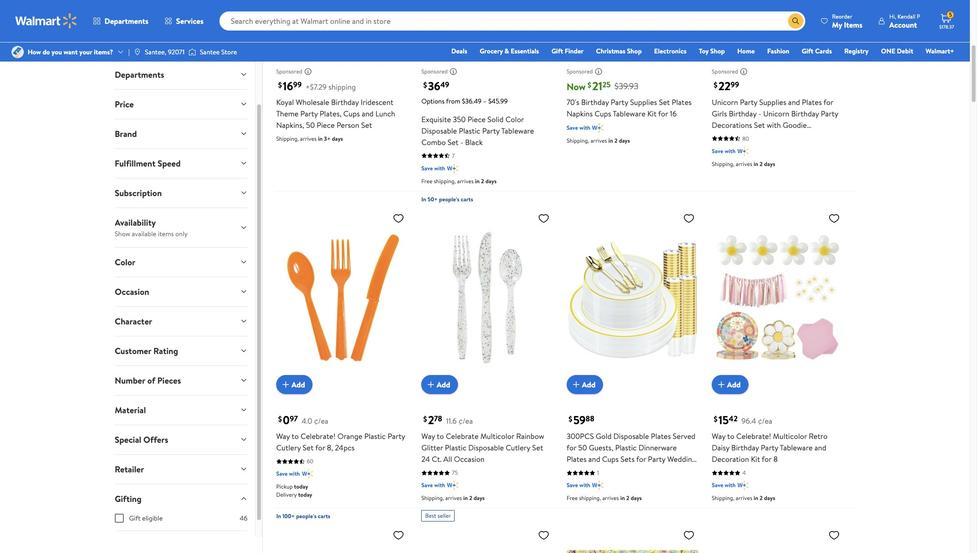 Task type: locate. For each thing, give the bounding box(es) containing it.
0 horizontal spatial piece
[[317, 120, 335, 130]]

2 horizontal spatial gift
[[802, 46, 814, 56]]

1 horizontal spatial piece
[[468, 114, 486, 124]]

1 horizontal spatial cutlery
[[506, 443, 531, 453]]

1 horizontal spatial color
[[506, 114, 524, 124]]

disposable up sets
[[614, 431, 650, 442]]

3 to from the left
[[728, 431, 735, 442]]

2 horizontal spatial to
[[728, 431, 735, 442]]

0 vertical spatial in
[[422, 195, 427, 203]]

party up '8'
[[761, 443, 779, 453]]

1 horizontal spatial 16
[[670, 108, 677, 119]]

departments tab
[[107, 60, 255, 89]]

2 ¢/ea from the left
[[459, 416, 473, 427]]

92071
[[168, 47, 185, 57]]

1 horizontal spatial christmas
[[648, 477, 681, 488]]

0 horizontal spatial way
[[276, 431, 290, 442]]

1 supplies from the left
[[631, 97, 658, 107]]

celebrate! inside the $ 0 97 4.0 ¢/ea way to celebrate! orange plastic party cutlery set for 8, 24pcs
[[301, 431, 336, 442]]

essentials
[[511, 46, 540, 56]]

¢/ea for 15
[[759, 416, 773, 427]]

2 horizontal spatial tableware
[[781, 443, 813, 453]]

0 horizontal spatial add to cart image
[[280, 45, 292, 56]]

unicorn
[[712, 97, 739, 107], [764, 108, 790, 119], [712, 154, 739, 165]]

disposable down exquisite
[[422, 125, 457, 136]]

gifting
[[115, 493, 142, 505]]

ad disclaimer and feedback image
[[450, 68, 458, 75], [595, 68, 603, 75], [741, 68, 748, 75]]

2 horizontal spatial ¢/ea
[[759, 416, 773, 427]]

brand tab
[[107, 119, 255, 148]]

4 sponsored from the left
[[712, 67, 739, 76]]

2 inside $ 2 78 11.6 ¢/ea way to celebrate multicolor rainbow glitter plastic disposable cutlery set 24 ct. all occasion
[[428, 412, 435, 428]]

departments button down 92071
[[107, 60, 255, 89]]

0 horizontal spatial  image
[[11, 46, 24, 58]]

2 horizontal spatial ad disclaimer and feedback image
[[741, 68, 748, 75]]

party inside $ 15 42 96.4 ¢/ea way to celebrate! multicolor retro daisy birthday party tableware and decoration kit for 8
[[761, 443, 779, 453]]

None checkbox
[[115, 514, 123, 523]]

add to favorites list, 100pcs butterfly birthday party supplies decoration, 25 guests purple butterfly disposable paper plates napkins cups for butterfly fairy themed parties, baby shower image
[[829, 530, 841, 542]]

unicorn party supplies and plates for girls birthday - unicorn birthday party decorations set with goodie bags,unicorn ring,unicorn bracelet, xl table cloth for creating amazing unicorn theme party
[[712, 97, 842, 165]]

0 vertical spatial free
[[422, 177, 433, 185]]

fulfillment speed
[[115, 157, 181, 169]]

to for 2
[[437, 431, 444, 442]]

2
[[615, 136, 618, 145], [760, 160, 763, 168], [481, 177, 484, 185], [428, 412, 435, 428], [470, 494, 473, 502], [627, 494, 630, 502], [760, 494, 763, 502]]

way inside $ 2 78 11.6 ¢/ea way to celebrate multicolor rainbow glitter plastic disposable cutlery set 24 ct. all occasion
[[422, 431, 435, 442]]

1 vertical spatial occasion
[[454, 454, 485, 465]]

0 vertical spatial departments
[[105, 16, 149, 26]]

0 horizontal spatial tableware
[[502, 125, 534, 136]]

1 vertical spatial theme
[[740, 154, 763, 165]]

in
[[318, 135, 323, 143], [609, 136, 614, 145], [754, 160, 759, 168], [475, 177, 480, 185], [464, 494, 468, 502], [621, 494, 625, 502], [754, 494, 759, 502]]

occasion inside $ 2 78 11.6 ¢/ea way to celebrate multicolor rainbow glitter plastic disposable cutlery set 24 ct. all occasion
[[454, 454, 485, 465]]

save for 96.4 ¢/ea
[[712, 481, 724, 490]]

add
[[292, 45, 305, 56], [582, 45, 596, 56], [728, 45, 741, 56], [292, 380, 305, 390], [437, 380, 451, 390], [582, 380, 596, 390], [728, 380, 741, 390]]

special offers button
[[107, 425, 255, 454]]

2 vertical spatial unicorn
[[712, 154, 739, 165]]

birthday up decorations
[[729, 108, 757, 119]]

and inside $ 15 42 96.4 ¢/ea way to celebrate! multicolor retro daisy birthday party tableware and decoration kit for 8
[[815, 443, 827, 453]]

cups up person
[[344, 108, 360, 119]]

0 horizontal spatial occasion
[[115, 286, 149, 298]]

color inside exquisite 350 piece solid color disposable plastic party tableware combo set - black
[[506, 114, 524, 124]]

save with for 4.0 ¢/ea
[[276, 470, 300, 478]]

special offers tab
[[107, 425, 255, 454]]

with down decoration
[[725, 481, 736, 490]]

girls
[[712, 108, 728, 119]]

with inside unicorn party supplies and plates for girls birthday - unicorn birthday party decorations set with goodie bags,unicorn ring,unicorn bracelet, xl table cloth for creating amazing unicorn theme party
[[767, 120, 782, 130]]

2 horizontal spatial disposable
[[614, 431, 650, 442]]

christmas shop link
[[592, 46, 647, 56]]

$ left 36
[[424, 80, 427, 90]]

for
[[824, 97, 834, 107], [659, 108, 669, 119], [751, 143, 761, 153], [316, 443, 325, 453], [567, 443, 577, 453], [637, 454, 647, 465], [762, 454, 772, 465]]

0 horizontal spatial ad disclaimer and feedback image
[[450, 68, 458, 75]]

1 horizontal spatial add to cart image
[[571, 45, 582, 56]]

shipping, up in 50+ people's carts
[[434, 177, 456, 185]]

party inside $ 16 99 +$7.29 shipping koyal wholesale birthday iridescent theme party plates, cups and lunch napkins, 50 piece person set shipping, arrives in 3+ days
[[301, 108, 318, 119]]

supplies up "goodie"
[[760, 97, 787, 107]]

cups for disposable
[[603, 454, 619, 465]]

add to cart image for $
[[571, 45, 582, 56]]

1 vertical spatial unicorn
[[764, 108, 790, 119]]

1 multicolor from the left
[[481, 431, 515, 442]]

0 vertical spatial occasion
[[115, 286, 149, 298]]

1 horizontal spatial walmart plus image
[[593, 123, 604, 133]]

kit inside now $ 21 25 $39.93 70's birthday party supplies set plates napkins cups tableware kit for 16
[[648, 108, 657, 119]]

save down the engagement
[[567, 481, 579, 490]]

1 vertical spatial christmas
[[648, 477, 681, 488]]

services
[[176, 16, 204, 26]]

0 horizontal spatial in
[[276, 512, 281, 521]]

4.0
[[302, 416, 312, 427]]

1 horizontal spatial people's
[[439, 195, 460, 203]]

birthday down shipping on the left top
[[331, 97, 359, 107]]

2 to from the left
[[437, 431, 444, 442]]

80
[[743, 135, 750, 143]]

0 horizontal spatial shop
[[628, 46, 642, 56]]

99 inside $ 22 99
[[731, 79, 740, 90]]

50+
[[428, 195, 438, 203]]

plastic right orange
[[365, 431, 386, 442]]

price
[[115, 98, 134, 110]]

to down 97
[[292, 431, 299, 442]]

with for 11.6 ¢/ea walmart plus image
[[435, 481, 446, 490]]

1 vertical spatial tableware
[[502, 125, 534, 136]]

add to cart image
[[716, 45, 728, 56], [280, 379, 292, 391], [426, 379, 437, 391], [571, 379, 582, 391]]

with for walmart plus image under '7'
[[435, 164, 446, 172]]

save up pickup
[[276, 470, 288, 478]]

koyal wholesale birthday iridescent theme party plates, cups and lunch napkins, 50 piece person set image
[[276, 0, 408, 52]]

in left 100+
[[276, 512, 281, 521]]

$178.37
[[940, 23, 955, 30]]

save with for 96.4 ¢/ea
[[712, 481, 736, 490]]

set inside exquisite 350 piece solid color disposable plastic party tableware combo set - black
[[448, 137, 459, 147]]

and down 'iridescent'
[[362, 108, 374, 119]]

save with down the engagement
[[567, 481, 591, 490]]

ct.
[[432, 454, 442, 465]]

0 horizontal spatial theme
[[276, 108, 299, 119]]

set inside now $ 21 25 $39.93 70's birthday party supplies set plates napkins cups tableware kit for 16
[[659, 97, 670, 107]]

multicolor for 2
[[481, 431, 515, 442]]

ad disclaimer and feedback image up 21
[[595, 68, 603, 75]]

want
[[64, 47, 78, 57]]

tableware down $39.93
[[613, 108, 646, 119]]

99 inside $ 16 99 +$7.29 shipping koyal wholesale birthday iridescent theme party plates, cups and lunch napkins, 50 piece person set shipping, arrives in 3+ days
[[293, 79, 302, 90]]

wholesale
[[296, 97, 330, 107]]

finder
[[565, 46, 584, 56]]

add to cart image up 97
[[280, 379, 292, 391]]

1 99 from the left
[[293, 79, 302, 90]]

¢/ea right 96.4
[[759, 416, 773, 427]]

amazing
[[794, 143, 822, 153]]

unicorn up girls
[[712, 97, 739, 107]]

pickup
[[276, 483, 293, 491]]

with for 59's walmart plus image
[[580, 481, 591, 490]]

way inside the $ 0 97 4.0 ¢/ea way to celebrate! orange plastic party cutlery set for 8, 24pcs
[[276, 431, 290, 442]]

1 vertical spatial departments
[[115, 69, 164, 81]]

0 horizontal spatial supplies
[[631, 97, 658, 107]]

2 celebrate! from the left
[[737, 431, 772, 442]]

and down "guests,"
[[589, 454, 601, 465]]

departments inside 'tab'
[[115, 69, 164, 81]]

free down thanksgiving
[[567, 494, 578, 502]]

0 vertical spatial options
[[429, 45, 456, 56]]

cups inside now $ 21 25 $39.93 70's birthday party supplies set plates napkins cups tableware kit for 16
[[595, 108, 612, 119]]

0 horizontal spatial 16
[[283, 78, 293, 94]]

0 horizontal spatial gift
[[129, 514, 141, 523]]

arrives up seller
[[446, 494, 462, 502]]

 image for santee, 92071
[[134, 48, 141, 56]]

300pcs gold disposable plates served for 50 guests, plastic dinnerware plates and cups sets for party wedding engagement baby shower holiday thanksgiving halloween christmas new year image
[[567, 209, 699, 387]]

1 shop from the left
[[628, 46, 642, 56]]

birthday inside $ 16 99 +$7.29 shipping koyal wholesale birthday iridescent theme party plates, cups and lunch napkins, 50 piece person set shipping, arrives in 3+ days
[[331, 97, 359, 107]]

engagement
[[567, 466, 609, 476]]

cutlery inside $ 2 78 11.6 ¢/ea way to celebrate multicolor rainbow glitter plastic disposable cutlery set 24 ct. all occasion
[[506, 443, 531, 453]]

0 horizontal spatial cutlery
[[276, 443, 301, 453]]

 image
[[189, 47, 196, 57]]

and down retro
[[815, 443, 827, 453]]

character button
[[107, 307, 255, 336]]

1 horizontal spatial supplies
[[760, 97, 787, 107]]

sponsored
[[276, 67, 303, 76], [422, 67, 448, 76], [567, 67, 593, 76], [712, 67, 739, 76]]

multicolor up '8'
[[774, 431, 808, 442]]

1 horizontal spatial disposable
[[469, 443, 504, 453]]

arrives left 3+
[[300, 135, 317, 143]]

2 horizontal spatial add to cart image
[[716, 379, 728, 391]]

celebrate
[[446, 431, 479, 442]]

shipping, inside $ 16 99 +$7.29 shipping koyal wholesale birthday iridescent theme party plates, cups and lunch napkins, 50 piece person set shipping, arrives in 3+ days
[[276, 135, 299, 143]]

occasion up the character
[[115, 286, 149, 298]]

¢/ea for 0
[[314, 416, 329, 427]]

1 horizontal spatial way
[[422, 431, 435, 442]]

shipping,
[[434, 177, 456, 185], [580, 494, 602, 502]]

$ 0 97 4.0 ¢/ea way to celebrate! orange plastic party cutlery set for 8, 24pcs
[[276, 412, 405, 453]]

shipping, down the napkins,
[[276, 135, 299, 143]]

save with down ct.
[[422, 481, 446, 490]]

- up ring,unicorn
[[759, 108, 762, 119]]

gift left 'finder' on the right of the page
[[552, 46, 564, 56]]

celebrate! for 15
[[737, 431, 772, 442]]

1 horizontal spatial multicolor
[[774, 431, 808, 442]]

with up pickup
[[289, 470, 300, 478]]

0 vertical spatial disposable
[[422, 125, 457, 136]]

plates,
[[320, 108, 342, 119]]

$ inside $ 59 88
[[569, 414, 573, 425]]

walmart plus image down '7'
[[447, 164, 459, 173]]

koyal
[[276, 97, 294, 107]]

1 vertical spatial disposable
[[614, 431, 650, 442]]

plastic up sets
[[616, 443, 637, 453]]

100+
[[283, 512, 295, 521]]

1 horizontal spatial carts
[[461, 195, 474, 203]]

24pcs
[[335, 443, 355, 453]]

walmart plus image
[[593, 123, 604, 133], [302, 470, 313, 479]]

0 horizontal spatial multicolor
[[481, 431, 515, 442]]

add to cart image up 78
[[426, 379, 437, 391]]

cups
[[344, 108, 360, 119], [595, 108, 612, 119], [603, 454, 619, 465]]

cups inside 300pcs gold disposable plates served for 50 guests, plastic dinnerware plates and cups sets for party wedding engagement baby shower holiday thanksgiving halloween christmas new year
[[603, 454, 619, 465]]

plastic inside exquisite 350 piece solid color disposable plastic party tableware combo set - black
[[459, 125, 481, 136]]

¢/ea right the 4.0
[[314, 416, 329, 427]]

0 vertical spatial 16
[[283, 78, 293, 94]]

¢/ea right 11.6
[[459, 416, 473, 427]]

occasion tab
[[107, 277, 255, 306]]

sets
[[621, 454, 635, 465]]

- left black
[[461, 137, 464, 147]]

$
[[278, 80, 282, 90], [424, 80, 427, 90], [588, 80, 592, 90], [714, 80, 718, 90], [278, 414, 282, 425], [424, 414, 427, 425], [569, 414, 573, 425], [714, 414, 718, 425]]

customer rating
[[115, 345, 178, 357]]

way
[[276, 431, 290, 442], [422, 431, 435, 442], [712, 431, 726, 442]]

multicolor inside $ 2 78 11.6 ¢/ea way to celebrate multicolor rainbow glitter plastic disposable cutlery set 24 ct. all occasion
[[481, 431, 515, 442]]

tableware
[[613, 108, 646, 119], [502, 125, 534, 136], [781, 443, 813, 453]]

1 horizontal spatial shop
[[711, 46, 726, 56]]

1 ¢/ea from the left
[[314, 416, 329, 427]]

add to cart image up 59 in the right bottom of the page
[[571, 379, 582, 391]]

options from $36.49 – $45.99
[[422, 96, 508, 106]]

multicolor for 15
[[774, 431, 808, 442]]

1 horizontal spatial -
[[759, 108, 762, 119]]

2 shop from the left
[[711, 46, 726, 56]]

theme down cloth
[[740, 154, 763, 165]]

retro
[[809, 431, 828, 442]]

1 horizontal spatial 50
[[579, 443, 588, 453]]

shop
[[628, 46, 642, 56], [711, 46, 726, 56]]

seller
[[438, 512, 451, 520]]

add to cart image for way to celebrate multicolor rainbow glitter plastic disposable cutlery set 24 ct. all occasion image
[[426, 379, 437, 391]]

walmart plus image for 22
[[738, 146, 749, 156]]

1 horizontal spatial ¢/ea
[[459, 416, 473, 427]]

1 horizontal spatial theme
[[740, 154, 763, 165]]

1 celebrate! from the left
[[301, 431, 336, 442]]

1 to from the left
[[292, 431, 299, 442]]

1 horizontal spatial free shipping, arrives in 2 days
[[567, 494, 642, 502]]

25
[[603, 79, 611, 90]]

tableware down retro
[[781, 443, 813, 453]]

$ inside $ 36 49
[[424, 80, 427, 90]]

set
[[659, 97, 670, 107], [361, 120, 372, 130], [755, 120, 766, 130], [448, 137, 459, 147], [303, 443, 314, 453], [533, 443, 544, 453]]

2 cutlery from the left
[[506, 443, 531, 453]]

cups inside $ 16 99 +$7.29 shipping koyal wholesale birthday iridescent theme party plates, cups and lunch napkins, 50 piece person set shipping, arrives in 3+ days
[[344, 108, 360, 119]]

0 vertical spatial carts
[[461, 195, 474, 203]]

1 horizontal spatial celebrate!
[[737, 431, 772, 442]]

toy
[[700, 46, 709, 56]]

party down solid
[[483, 125, 500, 136]]

–
[[483, 96, 487, 106]]

to inside the $ 0 97 4.0 ¢/ea way to celebrate! orange plastic party cutlery set for 8, 24pcs
[[292, 431, 299, 442]]

departments button
[[85, 10, 157, 32], [107, 60, 255, 89]]

2 horizontal spatial way
[[712, 431, 726, 442]]

piece
[[468, 114, 486, 124], [317, 120, 335, 130]]

walmart plus image
[[738, 146, 749, 156], [447, 164, 459, 173], [447, 481, 459, 491], [593, 481, 604, 491], [738, 481, 749, 491]]

best seller
[[426, 512, 451, 520]]

party down wholesale in the top left of the page
[[301, 108, 318, 119]]

for inside now $ 21 25 $39.93 70's birthday party supplies set plates napkins cups tableware kit for 16
[[659, 108, 669, 119]]

shipping, for 11.6 ¢/ea
[[422, 494, 444, 502]]

add to cart image for way to celebrate! orange plastic party cutlery set for 8, 24pcs image
[[280, 379, 292, 391]]

0 vertical spatial -
[[759, 108, 762, 119]]

add to favorites list, way to celebrate! orange plastic party cutlery set for 8, 24pcs image
[[393, 212, 405, 224]]

shipping, for 22
[[712, 160, 735, 168]]

1 horizontal spatial tableware
[[613, 108, 646, 119]]

gift finder
[[552, 46, 584, 56]]

78
[[435, 414, 443, 424]]

material button
[[107, 396, 255, 425]]

set inside the $ 0 97 4.0 ¢/ea way to celebrate! orange plastic party cutlery set for 8, 24pcs
[[303, 443, 314, 453]]

add button
[[276, 41, 313, 60], [567, 41, 604, 60], [712, 41, 749, 60], [276, 375, 313, 395], [422, 375, 458, 395], [567, 375, 604, 395], [712, 375, 749, 395]]

way to celebrate! multicolor retro daisy birthday party tableware and decoration kit for 8 image
[[712, 209, 844, 387]]

 image
[[11, 46, 24, 58], [134, 48, 141, 56]]

1 cutlery from the left
[[276, 443, 301, 453]]

1 horizontal spatial shipping,
[[580, 494, 602, 502]]

save for 4.0 ¢/ea
[[276, 470, 288, 478]]

save for 59
[[567, 481, 579, 490]]

decoration
[[712, 454, 750, 465]]

birthday
[[331, 97, 359, 107], [582, 97, 609, 107], [729, 108, 757, 119], [792, 108, 820, 119], [732, 443, 760, 453]]

hi, kendall p account
[[890, 12, 921, 30]]

options up 49 at the top left of page
[[429, 45, 456, 56]]

save with for 11.6 ¢/ea
[[422, 481, 446, 490]]

tableware for 15
[[781, 443, 813, 453]]

tableware inside exquisite 350 piece solid color disposable plastic party tableware combo set - black
[[502, 125, 534, 136]]

1 vertical spatial carts
[[318, 512, 331, 521]]

now $ 21 25 $39.93 70's birthday party supplies set plates napkins cups tableware kit for 16
[[567, 78, 692, 119]]

carts for in 100+ people's carts
[[318, 512, 331, 521]]

walmart plus image down 80
[[738, 146, 749, 156]]

0 horizontal spatial color
[[115, 256, 136, 268]]

supplies inside unicorn party supplies and plates for girls birthday - unicorn birthday party decorations set with goodie bags,unicorn ring,unicorn bracelet, xl table cloth for creating amazing unicorn theme party
[[760, 97, 787, 107]]

departments up |
[[105, 16, 149, 26]]

- inside exquisite 350 piece solid color disposable plastic party tableware combo set - black
[[461, 137, 464, 147]]

material tab
[[107, 396, 255, 425]]

$ inside $ 15 42 96.4 ¢/ea way to celebrate! multicolor retro daisy birthday party tableware and decoration kit for 8
[[714, 414, 718, 425]]

cups for 99
[[344, 108, 360, 119]]

plastic
[[459, 125, 481, 136], [365, 431, 386, 442], [445, 443, 467, 453], [616, 443, 637, 453]]

$ inside $ 22 99
[[714, 80, 718, 90]]

way down 0
[[276, 431, 290, 442]]

shop right toy
[[711, 46, 726, 56]]

free up 50+
[[422, 177, 433, 185]]

2 left 11.6
[[428, 412, 435, 428]]

arrives down 4
[[736, 494, 753, 502]]

add to favorites list, spongebob party supplies | spongebob party decorations | includes dinner spongebob plates, dessert plates, napkins, tablecloth, and jointed banner | spongebob birthday party supplies serves 16 image
[[684, 530, 695, 542]]

1 way from the left
[[276, 431, 290, 442]]

0 horizontal spatial walmart plus image
[[302, 470, 313, 479]]

$ up koyal
[[278, 80, 282, 90]]

- inside unicorn party supplies and plates for girls birthday - unicorn birthday party decorations set with goodie bags,unicorn ring,unicorn bracelet, xl table cloth for creating amazing unicorn theme party
[[759, 108, 762, 119]]

with for walmart plus image corresponding to 22
[[725, 147, 736, 155]]

year
[[567, 489, 581, 499]]

way inside $ 15 42 96.4 ¢/ea way to celebrate! multicolor retro daisy birthday party tableware and decoration kit for 8
[[712, 431, 726, 442]]

plates inside now $ 21 25 $39.93 70's birthday party supplies set plates napkins cups tableware kit for 16
[[672, 97, 692, 107]]

add left christmas shop
[[582, 45, 596, 56]]

1 horizontal spatial gift
[[552, 46, 564, 56]]

save down napkins
[[567, 124, 579, 132]]

+$7.29
[[306, 82, 327, 92]]

0 vertical spatial 50
[[306, 120, 315, 130]]

multicolor inside $ 15 42 96.4 ¢/ea way to celebrate! multicolor retro daisy birthday party tableware and decoration kit for 8
[[774, 431, 808, 442]]

1 horizontal spatial in
[[422, 195, 427, 203]]

¢/ea inside the $ 0 97 4.0 ¢/ea way to celebrate! orange plastic party cutlery set for 8, 24pcs
[[314, 416, 329, 427]]

people's right 100+
[[296, 512, 317, 521]]

character tab
[[107, 307, 255, 336]]

16 up koyal
[[283, 78, 293, 94]]

1 vertical spatial in
[[276, 512, 281, 521]]

gift left eligible
[[129, 514, 141, 523]]

0 horizontal spatial people's
[[296, 512, 317, 521]]

supplies down $39.93
[[631, 97, 658, 107]]

$ inside the $ 0 97 4.0 ¢/ea way to celebrate! orange plastic party cutlery set for 8, 24pcs
[[278, 414, 282, 425]]

theme inside $ 16 99 +$7.29 shipping koyal wholesale birthday iridescent theme party plates, cups and lunch napkins, 50 piece person set shipping, arrives in 3+ days
[[276, 108, 299, 119]]

59
[[574, 412, 586, 428]]

$ inside $ 2 78 11.6 ¢/ea way to celebrate multicolor rainbow glitter plastic disposable cutlery set 24 ct. all occasion
[[424, 414, 427, 425]]

100pcs butterfly birthday party supplies decoration, 25 guests purple butterfly disposable paper plates napkins cups for butterfly fairy themed parties, baby shower image
[[712, 526, 844, 553]]

99 for 16
[[293, 79, 302, 90]]

shop left electronics
[[628, 46, 642, 56]]

gift left cards
[[802, 46, 814, 56]]

0 horizontal spatial carts
[[318, 512, 331, 521]]

1 horizontal spatial  image
[[134, 48, 141, 56]]

97
[[290, 414, 298, 424]]

walmart plus image down napkins
[[593, 123, 604, 133]]

occasion up the 75
[[454, 454, 485, 465]]

now
[[567, 80, 586, 93]]

0 horizontal spatial disposable
[[422, 125, 457, 136]]

3 sponsored from the left
[[567, 67, 593, 76]]

1 vertical spatial shipping,
[[580, 494, 602, 502]]

2 multicolor from the left
[[774, 431, 808, 442]]

sponsored for 22
[[712, 67, 739, 76]]

$ inside $ 16 99 +$7.29 shipping koyal wholesale birthday iridescent theme party plates, cups and lunch napkins, 50 piece person set shipping, arrives in 3+ days
[[278, 80, 282, 90]]

occasion inside dropdown button
[[115, 286, 149, 298]]

shop for toy shop
[[711, 46, 726, 56]]

sponsored for $39.93
[[567, 67, 593, 76]]

color
[[506, 114, 524, 124], [115, 256, 136, 268]]

0 horizontal spatial free shipping, arrives in 2 days
[[422, 177, 497, 185]]

0 vertical spatial theme
[[276, 108, 299, 119]]

debit
[[898, 46, 914, 56]]

3 ¢/ea from the left
[[759, 416, 773, 427]]

0 vertical spatial kit
[[648, 108, 657, 119]]

tableware inside now $ 21 25 $39.93 70's birthday party supplies set plates napkins cups tableware kit for 16
[[613, 108, 646, 119]]

¢/ea inside $ 15 42 96.4 ¢/ea way to celebrate! multicolor retro daisy birthday party tableware and decoration kit for 8
[[759, 416, 773, 427]]

options for options
[[429, 45, 456, 56]]

santee,
[[145, 47, 167, 57]]

3 way from the left
[[712, 431, 726, 442]]

unicorn up "goodie"
[[764, 108, 790, 119]]

$ for 36
[[424, 80, 427, 90]]

0 horizontal spatial 99
[[293, 79, 302, 90]]

walmart plus image for 59
[[593, 481, 604, 491]]

70's birthday party supplies set plates napkins cups tableware kit for 16 image
[[567, 0, 699, 52]]

0 vertical spatial departments button
[[85, 10, 157, 32]]

plastic inside $ 2 78 11.6 ¢/ea way to celebrate multicolor rainbow glitter plastic disposable cutlery set 24 ct. all occasion
[[445, 443, 467, 453]]

50
[[306, 120, 315, 130], [579, 443, 588, 453]]

96.4
[[742, 416, 757, 427]]

1 horizontal spatial 99
[[731, 79, 740, 90]]

in inside $ 16 99 +$7.29 shipping koyal wholesale birthday iridescent theme party plates, cups and lunch napkins, 50 piece person set shipping, arrives in 3+ days
[[318, 135, 323, 143]]

party up xl
[[822, 108, 839, 119]]

2 vertical spatial disposable
[[469, 443, 504, 453]]

birthday up "goodie"
[[792, 108, 820, 119]]

retailer tab
[[107, 455, 255, 484]]

in for in 50+ people's carts
[[422, 195, 427, 203]]

300pcs
[[567, 431, 594, 442]]

99 left +$7.29
[[293, 79, 302, 90]]

rainbow
[[517, 431, 545, 442]]

sponsored up 36
[[422, 67, 448, 76]]

exquisite
[[422, 114, 451, 124]]

1 vertical spatial options
[[422, 96, 445, 106]]

ad disclaimer and feedback image for 22
[[741, 68, 748, 75]]

50 inside $ 16 99 +$7.29 shipping koyal wholesale birthday iridescent theme party plates, cups and lunch napkins, 50 piece person set shipping, arrives in 3+ days
[[306, 120, 315, 130]]

1 sponsored from the left
[[276, 67, 303, 76]]

1 horizontal spatial free
[[567, 494, 578, 502]]

and up "goodie"
[[789, 97, 801, 107]]

shipping, down thanksgiving
[[580, 494, 602, 502]]

2 99 from the left
[[731, 79, 740, 90]]

today
[[294, 483, 308, 491], [298, 491, 313, 499]]

free shipping, arrives in 2 days down thanksgiving
[[567, 494, 642, 502]]

walmart+
[[926, 46, 955, 56]]

way to celebrate! electric blue plastic forks, 24ct image
[[422, 526, 554, 553]]

0 vertical spatial color
[[506, 114, 524, 124]]

1 ad disclaimer and feedback image from the left
[[450, 68, 458, 75]]

tableware down solid
[[502, 125, 534, 136]]

and inside 300pcs gold disposable plates served for 50 guests, plastic dinnerware plates and cups sets for party wedding engagement baby shower holiday thanksgiving halloween christmas new year
[[589, 454, 601, 465]]

2 up 100pcs butterfly birthday party supplies decoration, 25 guests purple butterfly disposable paper plates napkins cups for butterfly fairy themed parties, baby shower image
[[760, 494, 763, 502]]

0 vertical spatial free shipping, arrives in 2 days
[[422, 177, 497, 185]]

save for 11.6 ¢/ea
[[422, 481, 433, 490]]

1 vertical spatial -
[[461, 137, 464, 147]]

exquisite 350 piece solid color disposable plastic party tableware combo set - black image
[[422, 0, 554, 52]]

16
[[283, 78, 293, 94], [670, 108, 677, 119]]

3 ad disclaimer and feedback image from the left
[[741, 68, 748, 75]]

0 horizontal spatial shipping,
[[434, 177, 456, 185]]

¢/ea
[[314, 416, 329, 427], [459, 416, 473, 427], [759, 416, 773, 427]]

carts up way to celebrate! light pink plastic cutlery set for 8, 24pcs image
[[318, 512, 331, 521]]

plates
[[672, 97, 692, 107], [803, 97, 823, 107], [651, 431, 671, 442], [567, 454, 587, 465]]

2 vertical spatial tableware
[[781, 443, 813, 453]]

1 horizontal spatial ad disclaimer and feedback image
[[595, 68, 603, 75]]

shipping, arrives in 2 days down cloth
[[712, 160, 776, 168]]

¢/ea inside $ 2 78 11.6 ¢/ea way to celebrate multicolor rainbow glitter plastic disposable cutlery set 24 ct. all occasion
[[459, 416, 473, 427]]

0 vertical spatial people's
[[439, 195, 460, 203]]

2 supplies from the left
[[760, 97, 787, 107]]

with down the engagement
[[580, 481, 591, 490]]

0 horizontal spatial to
[[292, 431, 299, 442]]

disposable inside 300pcs gold disposable plates served for 50 guests, plastic dinnerware plates and cups sets for party wedding engagement baby shower holiday thanksgiving halloween christmas new year
[[614, 431, 650, 442]]

set inside $ 16 99 +$7.29 shipping koyal wholesale birthday iridescent theme party plates, cups and lunch napkins, 50 piece person set shipping, arrives in 3+ days
[[361, 120, 372, 130]]

gift cards
[[802, 46, 833, 56]]

2 ad disclaimer and feedback image from the left
[[595, 68, 603, 75]]

gift for gift finder
[[552, 46, 564, 56]]

with down combo
[[435, 164, 446, 172]]

ad disclaimer and feedback image
[[305, 68, 312, 75]]

way up daisy
[[712, 431, 726, 442]]

xl
[[834, 131, 842, 142]]

cutlery inside the $ 0 97 4.0 ¢/ea way to celebrate! orange plastic party cutlery set for 8, 24pcs
[[276, 443, 301, 453]]

kit
[[648, 108, 657, 119], [752, 454, 761, 465]]

1 vertical spatial kit
[[752, 454, 761, 465]]

with down ct.
[[435, 481, 446, 490]]

save down bags,unicorn
[[712, 147, 724, 155]]

plastic up black
[[459, 125, 481, 136]]

in left 50+
[[422, 195, 427, 203]]

2 way from the left
[[422, 431, 435, 442]]

days
[[332, 135, 343, 143], [619, 136, 630, 145], [765, 160, 776, 168], [486, 177, 497, 185], [474, 494, 485, 502], [631, 494, 642, 502], [765, 494, 776, 502]]

1 vertical spatial free
[[567, 494, 578, 502]]

tableware inside $ 15 42 96.4 ¢/ea way to celebrate! multicolor retro daisy birthday party tableware and decoration kit for 8
[[781, 443, 813, 453]]

add to cart image
[[280, 45, 292, 56], [571, 45, 582, 56], [716, 379, 728, 391]]

celebrate! inside $ 15 42 96.4 ¢/ea way to celebrate! multicolor retro daisy birthday party tableware and decoration kit for 8
[[737, 431, 772, 442]]

with up ring,unicorn
[[767, 120, 782, 130]]

70's
[[567, 97, 580, 107]]

gift cards link
[[798, 46, 837, 56]]

and inside unicorn party supplies and plates for girls birthday - unicorn birthday party decorations set with goodie bags,unicorn ring,unicorn bracelet, xl table cloth for creating amazing unicorn theme party
[[789, 97, 801, 107]]

multicolor left rainbow on the bottom right
[[481, 431, 515, 442]]

birthday up decoration
[[732, 443, 760, 453]]

2 sponsored from the left
[[422, 67, 448, 76]]

¢/ea for 2
[[459, 416, 473, 427]]

unicorn party supplies and plates for girls birthday - unicorn birthday party decorations set with goodie bags,unicorn ring,unicorn bracelet, xl table cloth for creating amazing unicorn theme party image
[[712, 0, 844, 52]]

departments down |
[[115, 69, 164, 81]]

to inside $ 15 42 96.4 ¢/ea way to celebrate! multicolor retro daisy birthday party tableware and decoration kit for 8
[[728, 431, 735, 442]]

to inside $ 2 78 11.6 ¢/ea way to celebrate multicolor rainbow glitter plastic disposable cutlery set 24 ct. all occasion
[[437, 431, 444, 442]]

2 down black
[[481, 177, 484, 185]]

1 vertical spatial 50
[[579, 443, 588, 453]]

theme down koyal
[[276, 108, 299, 119]]



Task type: describe. For each thing, give the bounding box(es) containing it.
1 vertical spatial free shipping, arrives in 2 days
[[567, 494, 642, 502]]

piece inside $ 16 99 +$7.29 shipping koyal wholesale birthday iridescent theme party plates, cups and lunch napkins, 50 piece person set shipping, arrives in 3+ days
[[317, 120, 335, 130]]

plates inside unicorn party supplies and plates for girls birthday - unicorn birthday party decorations set with goodie bags,unicorn ring,unicorn bracelet, xl table cloth for creating amazing unicorn theme party
[[803, 97, 823, 107]]

$ for 15
[[714, 414, 718, 425]]

save with for 59
[[567, 481, 591, 490]]

character
[[115, 315, 152, 327]]

add to favorites list, way to celebrate! multicolor retro daisy birthday party tableware and decoration kit for 8 image
[[829, 212, 841, 224]]

$ 22 99
[[714, 78, 740, 94]]

shop for christmas shop
[[628, 46, 642, 56]]

disposable inside exquisite 350 piece solid color disposable plastic party tableware combo set - black
[[422, 125, 457, 136]]

plastic inside the $ 0 97 4.0 ¢/ea way to celebrate! orange plastic party cutlery set for 8, 24pcs
[[365, 431, 386, 442]]

special offers
[[115, 434, 168, 446]]

24
[[422, 454, 430, 465]]

occasion button
[[107, 277, 255, 306]]

$ inside now $ 21 25 $39.93 70's birthday party supplies set plates napkins cups tableware kit for 16
[[588, 80, 592, 90]]

shipping, arrives in 2 days for 96.4 ¢/ea
[[712, 494, 776, 502]]

save for 22
[[712, 147, 724, 155]]

retailer
[[115, 463, 144, 475]]

shipping, arrives in 2 days down napkins
[[567, 136, 630, 145]]

electronics
[[655, 46, 687, 56]]

price button
[[107, 90, 255, 119]]

thanksgiving
[[567, 477, 609, 488]]

options for options from $36.49 – $45.99
[[422, 96, 445, 106]]

person
[[337, 120, 360, 130]]

color button
[[107, 248, 255, 277]]

party inside 300pcs gold disposable plates served for 50 guests, plastic dinnerware plates and cups sets for party wedding engagement baby shower holiday thanksgiving halloween christmas new year
[[648, 454, 666, 465]]

combo
[[422, 137, 446, 147]]

with for bottom walmart plus icon
[[289, 470, 300, 478]]

arrives down cloth
[[736, 160, 753, 168]]

$ for 2
[[424, 414, 427, 425]]

party inside exquisite 350 piece solid color disposable plastic party tableware combo set - black
[[483, 125, 500, 136]]

save with down napkins
[[567, 124, 591, 132]]

set inside $ 2 78 11.6 ¢/ea way to celebrate multicolor rainbow glitter plastic disposable cutlery set 24 ct. all occasion
[[533, 443, 544, 453]]

way to celebrate! light pink plastic cutlery set for 8, 24pcs image
[[276, 526, 408, 553]]

today right delivery
[[298, 491, 313, 499]]

show
[[115, 229, 130, 239]]

gifting button
[[107, 484, 255, 514]]

shipping, arrives in 2 days for 22
[[712, 160, 776, 168]]

add to favorites list, way to celebrate! light pink plastic cutlery set for 8, 24pcs image
[[393, 530, 405, 542]]

subscription
[[115, 187, 162, 199]]

party down creating
[[765, 154, 782, 165]]

1 vertical spatial walmart plus image
[[302, 470, 313, 479]]

add up 97
[[292, 380, 305, 390]]

santee, 92071
[[145, 47, 185, 57]]

one debit
[[882, 46, 914, 56]]

special
[[115, 434, 141, 446]]

to for 15
[[728, 431, 735, 442]]

arrives down halloween on the right bottom of the page
[[603, 494, 619, 502]]

sponsored for +$7.29 shipping
[[276, 67, 303, 76]]

cloth
[[731, 143, 750, 153]]

search icon image
[[793, 17, 800, 25]]

16 inside $ 16 99 +$7.29 shipping koyal wholesale birthday iridescent theme party plates, cups and lunch napkins, 50 piece person set shipping, arrives in 3+ days
[[283, 78, 293, 94]]

for inside the $ 0 97 4.0 ¢/ea way to celebrate! orange plastic party cutlery set for 8, 24pcs
[[316, 443, 325, 453]]

way for 15
[[712, 431, 726, 442]]

and inside $ 16 99 +$7.29 shipping koyal wholesale birthday iridescent theme party plates, cups and lunch napkins, 50 piece person set shipping, arrives in 3+ days
[[362, 108, 374, 119]]

offers
[[143, 434, 168, 446]]

add up "42"
[[728, 380, 741, 390]]

$ for 16
[[278, 80, 282, 90]]

daisy
[[712, 443, 730, 453]]

number of pieces tab
[[107, 366, 255, 395]]

gift finder link
[[548, 46, 588, 56]]

gifting tab
[[107, 484, 255, 514]]

piece inside exquisite 350 piece solid color disposable plastic party tableware combo set - black
[[468, 114, 486, 124]]

walmart plus image for 11.6 ¢/ea
[[447, 481, 459, 491]]

pickup today delivery today
[[276, 483, 313, 499]]

add up 88
[[582, 380, 596, 390]]

with for walmart plus image corresponding to 96.4 ¢/ea
[[725, 481, 736, 490]]

add to favorites list, 300pcs gold disposable plates served for 50 guests, plastic dinnerware plates and cups sets for party wedding engagement baby shower holiday thanksgiving halloween christmas new year image
[[684, 212, 695, 224]]

8,
[[327, 443, 333, 453]]

goodie
[[783, 120, 808, 130]]

home link
[[734, 46, 760, 56]]

subscription tab
[[107, 178, 255, 208]]

registry link
[[841, 46, 874, 56]]

black
[[466, 137, 483, 147]]

set inside unicorn party supplies and plates for girls birthday - unicorn birthday party decorations set with goodie bags,unicorn ring,unicorn bracelet, xl table cloth for creating amazing unicorn theme party
[[755, 120, 766, 130]]

way to celebrate multicolor rainbow glitter plastic disposable cutlery set 24 ct. all occasion image
[[422, 209, 554, 387]]

fashion
[[768, 46, 790, 56]]

table
[[712, 143, 729, 153]]

birthday inside $ 15 42 96.4 ¢/ea way to celebrate! multicolor retro daisy birthday party tableware and decoration kit for 8
[[732, 443, 760, 453]]

people's for 50+
[[439, 195, 460, 203]]

16 inside now $ 21 25 $39.93 70's birthday party supplies set plates napkins cups tableware kit for 16
[[670, 108, 677, 119]]

plastic inside 300pcs gold disposable plates served for 50 guests, plastic dinnerware plates and cups sets for party wedding engagement baby shower holiday thanksgiving halloween christmas new year
[[616, 443, 637, 453]]

99 for 22
[[731, 79, 740, 90]]

one
[[882, 46, 896, 56]]

46
[[240, 514, 248, 523]]

cups for 21
[[595, 108, 612, 119]]

arrives inside $ 16 99 +$7.29 shipping koyal wholesale birthday iridescent theme party plates, cups and lunch napkins, 50 piece person set shipping, arrives in 3+ days
[[300, 135, 317, 143]]

$ for 59
[[569, 414, 573, 425]]

supplies inside now $ 21 25 $39.93 70's birthday party supplies set plates napkins cups tableware kit for 16
[[631, 97, 658, 107]]

party up decorations
[[741, 97, 758, 107]]

way to celebrate! orange plastic party cutlery set for 8, 24pcs image
[[276, 209, 408, 387]]

color inside dropdown button
[[115, 256, 136, 268]]

sponsored for 36
[[422, 67, 448, 76]]

add to favorites list, way to celebrate! electric blue plastic forks, 24ct image
[[538, 530, 550, 542]]

0 vertical spatial unicorn
[[712, 97, 739, 107]]

served
[[673, 431, 696, 442]]

of
[[147, 375, 155, 387]]

theme inside unicorn party supplies and plates for girls birthday - unicorn birthday party decorations set with goodie bags,unicorn ring,unicorn bracelet, xl table cloth for creating amazing unicorn theme party
[[740, 154, 763, 165]]

color tab
[[107, 248, 255, 277]]

how do you want your items?
[[28, 47, 113, 57]]

gold
[[596, 431, 612, 442]]

customer rating button
[[107, 336, 255, 366]]

Walmart Site-Wide search field
[[219, 11, 806, 31]]

add to cart image for the 300pcs gold disposable plates served for 50 guests, plastic dinnerware plates and cups sets for party wedding engagement baby shower holiday thanksgiving halloween christmas new year image
[[571, 379, 582, 391]]

gift for gift eligible
[[129, 514, 141, 523]]

carts for in 50+ people's carts
[[461, 195, 474, 203]]

2 down halloween on the right bottom of the page
[[627, 494, 630, 502]]

toy shop link
[[695, 46, 730, 56]]

party inside the $ 0 97 4.0 ¢/ea way to celebrate! orange plastic party cutlery set for 8, 24pcs
[[388, 431, 405, 442]]

$ 2 78 11.6 ¢/ea way to celebrate multicolor rainbow glitter plastic disposable cutlery set 24 ct. all occasion
[[422, 412, 545, 465]]

fashion link
[[764, 46, 794, 56]]

celebrate! for 0
[[301, 431, 336, 442]]

0 vertical spatial walmart plus image
[[593, 123, 604, 133]]

shipping
[[329, 82, 356, 92]]

my
[[833, 19, 843, 30]]

0 vertical spatial christmas
[[597, 46, 626, 56]]

way for 2
[[422, 431, 435, 442]]

customer rating tab
[[107, 336, 255, 366]]

birthday inside now $ 21 25 $39.93 70's birthday party supplies set plates napkins cups tableware kit for 16
[[582, 97, 609, 107]]

2 up way to celebrate! electric blue plastic forks, 24ct image
[[470, 494, 473, 502]]

2 down creating
[[760, 160, 763, 168]]

rating
[[153, 345, 178, 357]]

shipping, for 96.4 ¢/ea
[[712, 494, 735, 502]]

 image for how do you want your items?
[[11, 46, 24, 58]]

to for 0
[[292, 431, 299, 442]]

do
[[43, 47, 50, 57]]

42
[[729, 414, 738, 424]]

only
[[175, 229, 188, 239]]

way for 0
[[276, 431, 290, 442]]

options link
[[422, 41, 464, 60]]

today right pickup
[[294, 483, 308, 491]]

0 horizontal spatial free
[[422, 177, 433, 185]]

in 100+ people's carts
[[276, 512, 331, 521]]

1 vertical spatial departments button
[[107, 60, 255, 89]]

brand
[[115, 128, 137, 140]]

delivery
[[276, 491, 297, 499]]

60
[[307, 458, 314, 466]]

fulfillment speed tab
[[107, 149, 255, 178]]

from
[[446, 96, 461, 106]]

save down combo
[[422, 164, 433, 172]]

walmart plus image for 96.4 ¢/ea
[[738, 481, 749, 491]]

party inside now $ 21 25 $39.93 70's birthday party supplies set plates napkins cups tableware kit for 16
[[611, 97, 629, 107]]

1
[[598, 469, 600, 477]]

deals
[[452, 46, 468, 56]]

items
[[158, 229, 174, 239]]

$ 15 42 96.4 ¢/ea way to celebrate! multicolor retro daisy birthday party tableware and decoration kit for 8
[[712, 412, 828, 465]]

in for in 100+ people's carts
[[276, 512, 281, 521]]

gift for gift cards
[[802, 46, 814, 56]]

ad disclaimer and feedback image for $39.93
[[595, 68, 603, 75]]

3+
[[324, 135, 331, 143]]

price tab
[[107, 90, 255, 119]]

availability
[[115, 217, 156, 229]]

disposable inside $ 2 78 11.6 ¢/ea way to celebrate multicolor rainbow glitter plastic disposable cutlery set 24 ct. all occasion
[[469, 443, 504, 453]]

deals link
[[447, 46, 472, 56]]

add right "toy shop"
[[728, 45, 741, 56]]

availability tab
[[107, 208, 255, 247]]

hi,
[[890, 12, 897, 20]]

material
[[115, 404, 146, 416]]

ad disclaimer and feedback image for 36
[[450, 68, 458, 75]]

number
[[115, 375, 145, 387]]

22
[[719, 78, 731, 94]]

christmas inside 300pcs gold disposable plates served for 50 guests, plastic dinnerware plates and cups sets for party wedding engagement baby shower holiday thanksgiving halloween christmas new year
[[648, 477, 681, 488]]

add to favorites list, way to celebrate multicolor rainbow glitter plastic disposable cutlery set 24 ct. all occasion image
[[538, 212, 550, 224]]

reorder
[[833, 12, 853, 20]]

5
[[950, 11, 953, 19]]

50 inside 300pcs gold disposable plates served for 50 guests, plastic dinnerware plates and cups sets for party wedding engagement baby shower holiday thanksgiving halloween christmas new year
[[579, 443, 588, 453]]

5 $178.37
[[940, 11, 955, 30]]

add to cart image right toy
[[716, 45, 728, 56]]

ring,unicorn
[[757, 131, 800, 142]]

add up ad disclaimer and feedback image
[[292, 45, 305, 56]]

Search search field
[[219, 11, 806, 31]]

shipping, down napkins
[[567, 136, 590, 145]]

arrives up in 50+ people's carts
[[458, 177, 474, 185]]

speed
[[158, 157, 181, 169]]

people's for 100+
[[296, 512, 317, 521]]

save with for 22
[[712, 147, 736, 155]]

kit inside $ 15 42 96.4 ¢/ea way to celebrate! multicolor retro daisy birthday party tableware and decoration kit for 8
[[752, 454, 761, 465]]

walmart image
[[15, 13, 77, 29]]

$39.93
[[615, 80, 639, 92]]

account
[[890, 19, 918, 30]]

for inside $ 15 42 96.4 ¢/ea way to celebrate! multicolor retro daisy birthday party tableware and decoration kit for 8
[[762, 454, 772, 465]]

decorations
[[712, 120, 753, 130]]

shipping, arrives in 2 days for 11.6 ¢/ea
[[422, 494, 485, 502]]

with for the top walmart plus icon
[[580, 124, 591, 132]]

add up 78
[[437, 380, 451, 390]]

arrives down napkins
[[591, 136, 608, 145]]

&
[[505, 46, 510, 56]]

add to cart image for 16
[[280, 45, 292, 56]]

solid
[[488, 114, 504, 124]]

$ for 0
[[278, 414, 282, 425]]

grocery & essentials
[[480, 46, 540, 56]]

save with down combo
[[422, 164, 446, 172]]

0 vertical spatial shipping,
[[434, 177, 456, 185]]

tableware for $
[[613, 108, 646, 119]]

spongebob party supplies | spongebob party decorations | includes dinner spongebob plates, dessert plates, napkins, tablecloth, and jointed banner | spongebob birthday party supplies serves 16 image
[[567, 526, 699, 553]]

best
[[426, 512, 437, 520]]

2 down now $ 21 25 $39.93 70's birthday party supplies set plates napkins cups tableware kit for 16
[[615, 136, 618, 145]]

$ for 22
[[714, 80, 718, 90]]

350
[[453, 114, 466, 124]]

days inside $ 16 99 +$7.29 shipping koyal wholesale birthday iridescent theme party plates, cups and lunch napkins, 50 piece person set shipping, arrives in 3+ days
[[332, 135, 343, 143]]



Task type: vqa. For each thing, say whether or not it's contained in the screenshot.
Tableware inside the Exquisite 350 Piece Solid Color Disposable Plastic Party Tableware Combo Set - Black
yes



